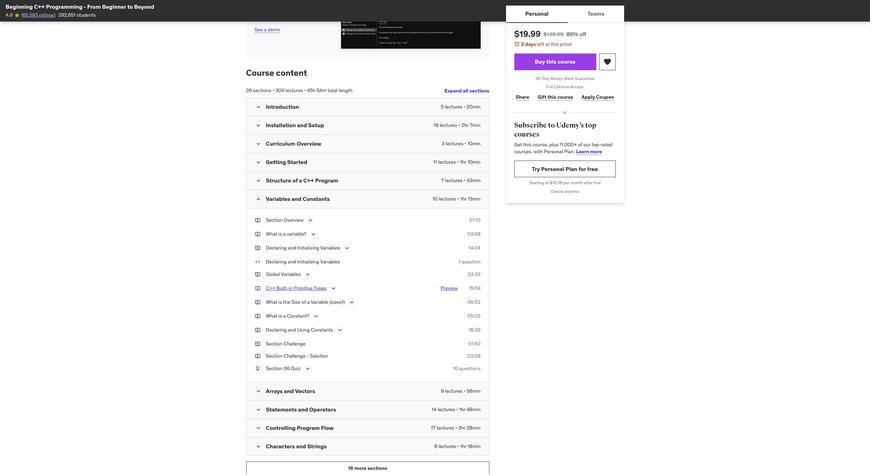 Task type: describe. For each thing, give the bounding box(es) containing it.
• for arrays and vectors
[[464, 388, 466, 394]]

teams button
[[568, 6, 624, 22]]

2 vertical spatial personal
[[541, 165, 565, 172]]

using
[[297, 327, 310, 333]]

14 lectures • 1hr 48min
[[432, 406, 481, 412]]

• for installation and setup
[[459, 122, 461, 128]]

• for controlling program flow
[[456, 425, 457, 431]]

(65,593
[[21, 12, 38, 18]]

or
[[563, 110, 567, 115]]

05:03
[[468, 313, 481, 319]]

xsmall image for declaring and using constants
[[255, 327, 260, 333]]

• for introduction
[[464, 104, 466, 110]]

1 declaring and initializing variables from the top
[[266, 245, 340, 251]]

7 lectures • 43min
[[442, 177, 481, 183]]

show lecture description image for what is the size of a variable (sizeof)
[[349, 299, 355, 306]]

and left using
[[288, 327, 296, 333]]

0 vertical spatial constants
[[303, 195, 330, 202]]

ratings)
[[39, 12, 56, 18]]

see a demo
[[255, 26, 280, 33]]

a for what is a constant?
[[283, 313, 286, 319]]

sections for 16 more sections
[[368, 465, 387, 471]]

xsmall image for declaring and initializing variables
[[255, 245, 260, 251]]

anytime
[[565, 189, 580, 194]]

more for learn
[[590, 148, 602, 155]]

16 for 16 more sections
[[348, 465, 354, 471]]

8 lectures • 1hr 18min
[[435, 443, 481, 449]]

try
[[532, 165, 540, 172]]

lectures for characters and strings
[[439, 443, 456, 449]]

quiz
[[291, 365, 301, 371]]

rated
[[601, 142, 613, 148]]

06
[[284, 365, 290, 371]]

get this course, plus 11,000+ of our top-rated courses, with personal plan.
[[515, 142, 613, 155]]

1 03:08 from the top
[[468, 231, 481, 237]]

and up global variables
[[288, 259, 296, 265]]

this for buy
[[547, 58, 557, 65]]

beginning
[[6, 3, 33, 10]]

3 declaring from the top
[[266, 327, 287, 333]]

16 more sections
[[348, 465, 387, 471]]

small image for statements
[[255, 406, 262, 413]]

show lecture description image for what is a variable?
[[310, 231, 317, 238]]

xsmall image for what is a variable?
[[255, 231, 260, 238]]

arrays
[[266, 387, 283, 394]]

free
[[588, 165, 598, 172]]

lectures for getting started
[[439, 159, 456, 165]]

apply
[[582, 94, 595, 100]]

and right arrays
[[284, 387, 294, 394]]

more for 16
[[355, 465, 367, 471]]

operators
[[310, 406, 336, 413]]

questions
[[460, 365, 481, 371]]

10 for 10 questions
[[453, 365, 458, 371]]

xsmall image for what is the size of a variable (sizeof)
[[255, 299, 260, 306]]

xsmall image for what is a constant?
[[255, 313, 260, 319]]

off
[[580, 31, 587, 38]]

for
[[579, 165, 586, 172]]

cancel
[[551, 189, 564, 194]]

section for section challenge
[[266, 340, 283, 347]]

11 lectures • 1hr 10min
[[434, 159, 481, 165]]

18min
[[468, 443, 481, 449]]

this down $139.99
[[551, 41, 559, 47]]

plan.
[[564, 148, 575, 155]]

our
[[584, 142, 591, 148]]

total
[[328, 87, 338, 94]]

udemy's
[[557, 121, 584, 130]]

• for variables and constants
[[458, 196, 459, 202]]

personal inside get this course, plus 11,000+ of our top-rated courses, with personal plan.
[[544, 148, 563, 155]]

small image for arrays
[[255, 388, 262, 395]]

10 lectures • 1hr 13min
[[433, 196, 481, 202]]

controlling program flow
[[266, 424, 334, 431]]

3
[[442, 140, 445, 147]]

16 lectures • 2hr 7min
[[434, 122, 481, 128]]

2 initializing from the top
[[297, 259, 319, 265]]

26 sections • 305 lectures • 45h 54m total length
[[246, 87, 353, 94]]

sections for expand all sections
[[470, 87, 490, 94]]

5
[[441, 104, 444, 110]]

lectures for arrays and vectors
[[445, 388, 463, 394]]

9 lectures • 56min
[[441, 388, 481, 394]]

to inside subscribe to udemy's top courses
[[548, 121, 555, 130]]

xsmall image for section overview
[[255, 217, 260, 224]]

• for characters and strings
[[458, 443, 459, 449]]

this for gift
[[548, 94, 557, 100]]

days
[[525, 41, 536, 47]]

buy this course button
[[515, 53, 597, 70]]

introduction
[[266, 103, 299, 110]]

top
[[586, 121, 597, 130]]

lectures for controlling program flow
[[437, 425, 454, 431]]

characters and strings
[[266, 443, 327, 450]]

strings
[[307, 443, 327, 450]]

is for variable?
[[279, 231, 282, 237]]

overview for section overview
[[284, 217, 304, 223]]

2 declaring and initializing variables from the top
[[266, 259, 340, 265]]

variables and constants
[[266, 195, 330, 202]]

expand all sections button
[[445, 84, 490, 98]]

1 vertical spatial constants
[[311, 327, 333, 333]]

beginning c++ programming - from beginner to beyond
[[6, 3, 154, 10]]

section for section 06 quiz
[[266, 365, 283, 371]]

small image for controlling
[[255, 425, 262, 432]]

show lecture description image for declaring and using constants
[[337, 327, 344, 333]]

and down the structure of a c++ program
[[292, 195, 302, 202]]

guarantee
[[575, 76, 595, 81]]

setup
[[308, 122, 324, 129]]

show lecture description image for what is a constant?
[[313, 313, 320, 320]]

lectures for structure of a c++ program
[[445, 177, 463, 183]]

$19.99 $139.99 86% off
[[515, 28, 587, 39]]

(sizeof)
[[330, 299, 345, 305]]

a left 'variable'
[[307, 299, 310, 305]]

2 vertical spatial c++
[[266, 285, 275, 291]]

and left setup
[[297, 122, 307, 129]]

at inside starting at $16.58 per month after trial cancel anytime
[[546, 180, 549, 185]]

declaring and using constants
[[266, 327, 333, 333]]

lectures for statements and operators
[[438, 406, 455, 412]]

56min
[[467, 388, 481, 394]]

• for structure of a c++ program
[[464, 177, 466, 183]]

26
[[246, 87, 252, 94]]

11
[[434, 159, 437, 165]]

personal button
[[506, 6, 568, 22]]

per
[[564, 180, 570, 185]]

show lecture description image for section 06 quiz
[[304, 365, 311, 372]]

question
[[462, 259, 481, 265]]

section 06 quiz
[[266, 365, 301, 371]]

8
[[435, 443, 438, 449]]

subscribe
[[515, 121, 547, 130]]

flow
[[321, 424, 334, 431]]

alarm image
[[515, 41, 520, 47]]

apply coupon button
[[581, 90, 616, 104]]

wishlist image
[[604, 58, 612, 66]]

2
[[521, 41, 524, 47]]

• for statements and operators
[[457, 406, 458, 412]]

1hr for statements and operators
[[460, 406, 466, 412]]

1 declaring from the top
[[266, 245, 287, 251]]

lectures for variables and constants
[[439, 196, 456, 202]]

what is the size of a variable (sizeof)
[[266, 299, 345, 305]]

(65,593 ratings)
[[21, 12, 56, 18]]

what is a variable?
[[266, 231, 306, 237]]

1 vertical spatial c++
[[304, 177, 314, 184]]

0 horizontal spatial c++
[[34, 3, 45, 10]]

0 horizontal spatial sections
[[253, 87, 272, 94]]

installation
[[266, 122, 296, 129]]

beginner
[[102, 3, 126, 10]]

course
[[246, 67, 274, 78]]

lectures for installation and setup
[[440, 122, 458, 128]]



Task type: locate. For each thing, give the bounding box(es) containing it.
1 vertical spatial declaring and initializing variables
[[266, 259, 340, 265]]

3 lectures • 10min
[[442, 140, 481, 147]]

2 10min from the top
[[468, 159, 481, 165]]

show lecture description image for c++ built-in primitive types
[[330, 285, 337, 292]]

1 vertical spatial 10min
[[468, 159, 481, 165]]

xsmall image for c++ built-in primitive types
[[255, 285, 260, 292]]

- left solution
[[307, 353, 309, 359]]

from
[[87, 3, 101, 10]]

coupon
[[596, 94, 615, 100]]

is left constant?
[[279, 313, 282, 319]]

show lecture description image down 'variables and constants'
[[307, 217, 314, 224]]

lectures right 7
[[445, 177, 463, 183]]

content
[[276, 67, 307, 78]]

2 vertical spatial of
[[302, 299, 306, 305]]

0 vertical spatial what
[[266, 231, 277, 237]]

13min
[[468, 196, 481, 202]]

gift this course link
[[537, 90, 575, 104]]

3 section from the top
[[266, 353, 283, 359]]

plus
[[550, 142, 559, 148]]

small image left installation
[[255, 122, 262, 129]]

2 section from the top
[[266, 340, 283, 347]]

•
[[273, 87, 274, 94], [304, 87, 306, 94], [464, 104, 466, 110], [459, 122, 461, 128], [465, 140, 467, 147], [457, 159, 459, 165], [464, 177, 466, 183], [458, 196, 459, 202], [464, 388, 466, 394], [457, 406, 458, 412], [456, 425, 457, 431], [458, 443, 459, 449]]

1 vertical spatial 16
[[348, 465, 354, 471]]

is down section overview
[[279, 231, 282, 237]]

0 vertical spatial course
[[558, 58, 576, 65]]

1 initializing from the top
[[297, 245, 319, 251]]

3hr
[[459, 425, 466, 431]]

declaring and initializing variables up global variables
[[266, 259, 340, 265]]

course up back
[[558, 58, 576, 65]]

initializing
[[297, 245, 319, 251], [297, 259, 319, 265]]

is left the
[[279, 299, 282, 305]]

what is a constant?
[[266, 313, 309, 319]]

small image for characters
[[255, 443, 262, 450]]

0 vertical spatial is
[[279, 231, 282, 237]]

a left variable?
[[283, 231, 286, 237]]

0 vertical spatial personal
[[526, 10, 549, 17]]

0 vertical spatial show lecture description image
[[307, 217, 314, 224]]

2 small image from the top
[[255, 177, 262, 184]]

0 horizontal spatial to
[[127, 3, 133, 10]]

a up 'variables and constants'
[[299, 177, 302, 184]]

• left 43min on the right top of the page
[[464, 177, 466, 183]]

30-day money-back guarantee full lifetime access
[[536, 76, 595, 89]]

course for buy this course
[[558, 58, 576, 65]]

top-
[[592, 142, 601, 148]]

1 challenge from the top
[[284, 340, 306, 347]]

1 horizontal spatial 16
[[434, 122, 439, 128]]

03:08 down the '01:50'
[[468, 353, 481, 359]]

0 vertical spatial 10min
[[468, 140, 481, 147]]

program left flow
[[297, 424, 320, 431]]

• left 13min
[[458, 196, 459, 202]]

• left 18min
[[458, 443, 459, 449]]

a left constant?
[[283, 313, 286, 319]]

2 horizontal spatial c++
[[304, 177, 314, 184]]

xsmall image
[[255, 231, 260, 238], [255, 259, 260, 265], [255, 313, 260, 319], [255, 327, 260, 333], [255, 340, 260, 347]]

1 course from the top
[[558, 58, 576, 65]]

curriculum overview
[[266, 140, 321, 147]]

5 small image from the top
[[255, 406, 262, 413]]

0 vertical spatial declaring
[[266, 245, 287, 251]]

• up the 7 lectures • 43min at the top right of page
[[457, 159, 459, 165]]

declaring up the section challenge
[[266, 327, 287, 333]]

lectures right 9
[[445, 388, 463, 394]]

small image for variables
[[255, 196, 262, 203]]

price!
[[560, 41, 573, 47]]

small image for structure
[[255, 177, 262, 184]]

try personal plan for free link
[[515, 161, 616, 177]]

0 vertical spatial 03:08
[[468, 231, 481, 237]]

5 lectures • 20min
[[441, 104, 481, 110]]

students
[[77, 12, 96, 18]]

2 days left at this price!
[[521, 41, 573, 47]]

1 horizontal spatial to
[[548, 121, 555, 130]]

0 vertical spatial c++
[[34, 3, 45, 10]]

1 is from the top
[[279, 231, 282, 237]]

c++ left built-
[[266, 285, 275, 291]]

see
[[255, 26, 263, 33]]

0 vertical spatial at
[[546, 41, 550, 47]]

learn more link
[[576, 148, 602, 155]]

2 horizontal spatial sections
[[470, 87, 490, 94]]

0 vertical spatial program
[[315, 177, 338, 184]]

lectures right 305
[[286, 87, 303, 94]]

1 horizontal spatial more
[[590, 148, 602, 155]]

demo
[[268, 26, 280, 33]]

1 vertical spatial more
[[355, 465, 367, 471]]

• left the '45h 54m' on the left of page
[[304, 87, 306, 94]]

course,
[[533, 142, 549, 148]]

2 xsmall image from the top
[[255, 259, 260, 265]]

0 vertical spatial 16
[[434, 122, 439, 128]]

0 vertical spatial more
[[590, 148, 602, 155]]

1 horizontal spatial -
[[307, 353, 309, 359]]

9
[[441, 388, 444, 394]]

2 vertical spatial small image
[[255, 159, 262, 166]]

0 vertical spatial -
[[84, 3, 86, 10]]

and left strings
[[296, 443, 306, 450]]

3 xsmall image from the top
[[255, 271, 260, 278]]

gift this course
[[538, 94, 574, 100]]

tab list
[[506, 6, 624, 23]]

try personal plan for free
[[532, 165, 598, 172]]

of
[[578, 142, 583, 148], [293, 177, 298, 184], [302, 299, 306, 305]]

1 vertical spatial small image
[[255, 122, 262, 129]]

small image for introduction
[[255, 104, 262, 110]]

10 for 10 lectures • 1hr 13min
[[433, 196, 438, 202]]

at left $16.58
[[546, 180, 549, 185]]

challenge for section challenge
[[284, 340, 306, 347]]

1 xsmall image from the top
[[255, 217, 260, 224]]

expand all sections
[[445, 87, 490, 94]]

1 vertical spatial program
[[297, 424, 320, 431]]

1hr for getting started
[[460, 159, 467, 165]]

lectures down 7
[[439, 196, 456, 202]]

1 horizontal spatial sections
[[368, 465, 387, 471]]

at right left at the right of page
[[546, 41, 550, 47]]

and down vectors
[[298, 406, 308, 413]]

solution
[[310, 353, 328, 359]]

2 vertical spatial what
[[266, 313, 277, 319]]

• for curriculum overview
[[465, 140, 467, 147]]

initializing up primitive
[[297, 259, 319, 265]]

11,000+
[[560, 142, 577, 148]]

course content
[[246, 67, 307, 78]]

1 vertical spatial is
[[279, 299, 282, 305]]

1hr down 3 lectures • 10min
[[460, 159, 467, 165]]

xsmall image for global variables
[[255, 271, 260, 278]]

30-
[[536, 76, 543, 81]]

03:08 up the 14:04
[[468, 231, 481, 237]]

types
[[314, 285, 327, 291]]

constants right using
[[311, 327, 333, 333]]

is
[[279, 231, 282, 237], [279, 299, 282, 305], [279, 313, 282, 319]]

what down section overview
[[266, 231, 277, 237]]

305
[[276, 87, 284, 94]]

lectures for introduction
[[445, 104, 463, 110]]

1 vertical spatial to
[[548, 121, 555, 130]]

course for gift this course
[[558, 94, 574, 100]]

personal inside button
[[526, 10, 549, 17]]

1 vertical spatial declaring
[[266, 259, 287, 265]]

show lecture description image right "types"
[[330, 285, 337, 292]]

3 is from the top
[[279, 313, 282, 319]]

1hr for characters and strings
[[460, 443, 467, 449]]

and down variable?
[[288, 245, 296, 251]]

at
[[546, 41, 550, 47], [546, 180, 549, 185]]

gift
[[538, 94, 547, 100]]

small image for curriculum
[[255, 140, 262, 147]]

0 vertical spatial declaring and initializing variables
[[266, 245, 340, 251]]

xsmall image
[[255, 217, 260, 224], [255, 245, 260, 251], [255, 271, 260, 278], [255, 285, 260, 292], [255, 299, 260, 306], [255, 353, 260, 360], [255, 365, 260, 372]]

1 vertical spatial 03:08
[[468, 353, 481, 359]]

small image for installation and setup
[[255, 122, 262, 129]]

lectures right 17 at the bottom of the page
[[437, 425, 454, 431]]

share button
[[515, 90, 531, 104]]

section up section 06 quiz
[[266, 353, 283, 359]]

1 horizontal spatial show lecture description image
[[330, 285, 337, 292]]

0 vertical spatial of
[[578, 142, 583, 148]]

6 xsmall image from the top
[[255, 353, 260, 360]]

what left constant?
[[266, 313, 277, 319]]

17 lectures • 3hr 28min
[[431, 425, 481, 431]]

1 vertical spatial at
[[546, 180, 549, 185]]

structure
[[266, 177, 291, 184]]

16 more sections button
[[246, 461, 490, 474]]

• left 3hr
[[456, 425, 457, 431]]

constant?
[[287, 313, 309, 319]]

declaring down "what is a variable?"
[[266, 245, 287, 251]]

personal up the $19.99
[[526, 10, 549, 17]]

lectures right 14
[[438, 406, 455, 412]]

a for what is a variable?
[[283, 231, 286, 237]]

1hr left 48min
[[460, 406, 466, 412]]

statements
[[266, 406, 297, 413]]

2 vertical spatial declaring
[[266, 327, 287, 333]]

01:50
[[469, 340, 481, 347]]

starting at $16.58 per month after trial cancel anytime
[[530, 180, 601, 194]]

small image left getting
[[255, 159, 262, 166]]

1hr left 13min
[[461, 196, 467, 202]]

section for section challenge - solution
[[266, 353, 283, 359]]

6 small image from the top
[[255, 425, 262, 432]]

0 vertical spatial overview
[[297, 140, 321, 147]]

what for what is a constant?
[[266, 313, 277, 319]]

1 vertical spatial overview
[[284, 217, 304, 223]]

lectures right 3 on the top right of the page
[[446, 140, 464, 147]]

0 horizontal spatial 16
[[348, 465, 354, 471]]

• left 48min
[[457, 406, 458, 412]]

0 horizontal spatial 10
[[433, 196, 438, 202]]

2 horizontal spatial of
[[578, 142, 583, 148]]

this inside button
[[547, 58, 557, 65]]

0 horizontal spatial -
[[84, 3, 86, 10]]

1 vertical spatial challenge
[[284, 353, 306, 359]]

1 vertical spatial course
[[558, 94, 574, 100]]

2hr
[[462, 122, 469, 128]]

learn more
[[576, 148, 602, 155]]

of right structure
[[293, 177, 298, 184]]

1 horizontal spatial of
[[302, 299, 306, 305]]

0 horizontal spatial show lecture description image
[[307, 217, 314, 224]]

money-
[[551, 76, 565, 81]]

this up courses, at top right
[[524, 142, 532, 148]]

c++ up the (65,593 ratings)
[[34, 3, 45, 10]]

small image
[[255, 140, 262, 147], [255, 177, 262, 184], [255, 196, 262, 203], [255, 388, 262, 395], [255, 406, 262, 413], [255, 425, 262, 432], [255, 443, 262, 450]]

16 for 16 lectures • 2hr 7min
[[434, 122, 439, 128]]

after
[[584, 180, 593, 185]]

1 small image from the top
[[255, 140, 262, 147]]

course
[[558, 58, 576, 65], [558, 94, 574, 100]]

1 xsmall image from the top
[[255, 231, 260, 238]]

challenge up section challenge - solution
[[284, 340, 306, 347]]

is for size
[[279, 299, 282, 305]]

buy this course
[[535, 58, 576, 65]]

overview for curriculum overview
[[297, 140, 321, 147]]

challenge up quiz
[[284, 353, 306, 359]]

06:52
[[468, 299, 481, 305]]

section challenge
[[266, 340, 306, 347]]

1 vertical spatial what
[[266, 299, 277, 305]]

lectures left 2hr at the right top of the page
[[440, 122, 458, 128]]

tab list containing personal
[[506, 6, 624, 23]]

$16.58
[[550, 180, 563, 185]]

lectures right 5
[[445, 104, 463, 110]]

2 small image from the top
[[255, 122, 262, 129]]

1 vertical spatial of
[[293, 177, 298, 184]]

1 vertical spatial initializing
[[297, 259, 319, 265]]

1 vertical spatial 10
[[453, 365, 458, 371]]

sections inside button
[[368, 465, 387, 471]]

1 vertical spatial show lecture description image
[[330, 285, 337, 292]]

a
[[264, 26, 267, 33], [299, 177, 302, 184], [283, 231, 286, 237], [307, 299, 310, 305], [283, 313, 286, 319]]

3 small image from the top
[[255, 196, 262, 203]]

variables
[[266, 195, 290, 202], [320, 245, 340, 251], [320, 259, 340, 265], [281, 271, 301, 277]]

a for structure of a c++ program
[[299, 177, 302, 184]]

• for getting started
[[457, 159, 459, 165]]

overview down setup
[[297, 140, 321, 147]]

vectors
[[295, 387, 315, 394]]

of left the our
[[578, 142, 583, 148]]

2 xsmall image from the top
[[255, 245, 260, 251]]

5 xsmall image from the top
[[255, 299, 260, 306]]

0 horizontal spatial more
[[355, 465, 367, 471]]

small image left introduction
[[255, 104, 262, 110]]

and
[[297, 122, 307, 129], [292, 195, 302, 202], [288, 245, 296, 251], [288, 259, 296, 265], [288, 327, 296, 333], [284, 387, 294, 394], [298, 406, 308, 413], [296, 443, 306, 450]]

• left 2hr at the right top of the page
[[459, 122, 461, 128]]

1 what from the top
[[266, 231, 277, 237]]

4.6
[[6, 12, 13, 18]]

- up 'students'
[[84, 3, 86, 10]]

1 horizontal spatial c++
[[266, 285, 275, 291]]

initializing down variable?
[[297, 245, 319, 251]]

1 vertical spatial personal
[[544, 148, 563, 155]]

small image
[[255, 104, 262, 110], [255, 122, 262, 129], [255, 159, 262, 166]]

this for get
[[524, 142, 532, 148]]

share
[[516, 94, 530, 100]]

3 what from the top
[[266, 313, 277, 319]]

2 what from the top
[[266, 299, 277, 305]]

28min
[[467, 425, 481, 431]]

4 section from the top
[[266, 365, 283, 371]]

1 section from the top
[[266, 217, 283, 223]]

• down 2hr at the right top of the page
[[465, 140, 467, 147]]

declaring up global
[[266, 259, 287, 265]]

• left 305
[[273, 87, 274, 94]]

show lecture description image for declaring and initializing variables
[[344, 245, 351, 252]]

$139.99
[[544, 31, 564, 38]]

section for section overview
[[266, 217, 283, 223]]

2 declaring from the top
[[266, 259, 287, 265]]

0 horizontal spatial of
[[293, 177, 298, 184]]

challenge for section challenge - solution
[[284, 353, 306, 359]]

sections inside 'dropdown button'
[[470, 87, 490, 94]]

learn
[[576, 148, 589, 155]]

1hr for variables and constants
[[461, 196, 467, 202]]

show lecture description image for global variables
[[304, 271, 311, 278]]

section left '06'
[[266, 365, 283, 371]]

primitive
[[294, 285, 313, 291]]

0 vertical spatial challenge
[[284, 340, 306, 347]]

2 challenge from the top
[[284, 353, 306, 359]]

2 course from the top
[[558, 94, 574, 100]]

3 xsmall image from the top
[[255, 313, 260, 319]]

getting
[[266, 158, 286, 165]]

of inside get this course, plus 11,000+ of our top-rated courses, with personal plan.
[[578, 142, 583, 148]]

4 xsmall image from the top
[[255, 327, 260, 333]]

small image for getting started
[[255, 159, 262, 166]]

5 xsmall image from the top
[[255, 340, 260, 347]]

what left the
[[266, 299, 277, 305]]

more inside button
[[355, 465, 367, 471]]

10min down 7min
[[468, 140, 481, 147]]

structure of a c++ program
[[266, 177, 338, 184]]

• left 20min in the top right of the page
[[464, 104, 466, 110]]

variable
[[311, 299, 328, 305]]

0 vertical spatial to
[[127, 3, 133, 10]]

-
[[84, 3, 86, 10], [307, 353, 309, 359]]

2 03:08 from the top
[[468, 353, 481, 359]]

sections
[[253, 87, 272, 94], [470, 87, 490, 94], [368, 465, 387, 471]]

is for constant?
[[279, 313, 282, 319]]

show lecture description image for section overview
[[307, 217, 314, 224]]

course inside button
[[558, 58, 576, 65]]

3 small image from the top
[[255, 159, 262, 166]]

lectures right 11
[[439, 159, 456, 165]]

overview up variable?
[[284, 217, 304, 223]]

7 small image from the top
[[255, 443, 262, 450]]

section up section challenge - solution
[[266, 340, 283, 347]]

this right buy
[[547, 58, 557, 65]]

• left '56min'
[[464, 388, 466, 394]]

day
[[543, 76, 550, 81]]

to left beyond
[[127, 3, 133, 10]]

show lecture description image
[[310, 231, 317, 238], [344, 245, 351, 252], [304, 271, 311, 278], [349, 299, 355, 306], [313, 313, 320, 320], [337, 327, 344, 333], [304, 365, 311, 372]]

section up "what is a variable?"
[[266, 217, 283, 223]]

declaring and initializing variables down variable?
[[266, 245, 340, 251]]

1 small image from the top
[[255, 104, 262, 110]]

1 horizontal spatial 10
[[453, 365, 458, 371]]

this inside get this course, plus 11,000+ of our top-rated courses, with personal plan.
[[524, 142, 532, 148]]

45h 54m
[[307, 87, 327, 94]]

1hr left 18min
[[460, 443, 467, 449]]

4 small image from the top
[[255, 388, 262, 395]]

personal down plus
[[544, 148, 563, 155]]

a right see
[[264, 26, 267, 33]]

buy
[[535, 58, 545, 65]]

2 is from the top
[[279, 299, 282, 305]]

lectures right 8
[[439, 443, 456, 449]]

10min up 43min on the right top of the page
[[468, 159, 481, 165]]

0 vertical spatial initializing
[[297, 245, 319, 251]]

xsmall image for section 06 quiz
[[255, 365, 260, 372]]

constants down the structure of a c++ program
[[303, 195, 330, 202]]

2 vertical spatial is
[[279, 313, 282, 319]]

what for what is a variable?
[[266, 231, 277, 237]]

1 vertical spatial -
[[307, 353, 309, 359]]

7 xsmall image from the top
[[255, 365, 260, 372]]

preview
[[441, 285, 458, 291]]

program up 'variables and constants'
[[315, 177, 338, 184]]

personal up $16.58
[[541, 165, 565, 172]]

lectures for curriculum overview
[[446, 140, 464, 147]]

section challenge - solution
[[266, 353, 328, 359]]

of right "size"
[[302, 299, 306, 305]]

0 vertical spatial small image
[[255, 104, 262, 110]]

to left udemy's
[[548, 121, 555, 130]]

show lecture description image
[[307, 217, 314, 224], [330, 285, 337, 292]]

86%
[[567, 31, 579, 38]]

course down lifetime
[[558, 94, 574, 100]]

what for what is the size of a variable (sizeof)
[[266, 299, 277, 305]]

this right gift
[[548, 94, 557, 100]]

c++ up 'variables and constants'
[[304, 177, 314, 184]]

0 vertical spatial 10
[[433, 196, 438, 202]]

4 xsmall image from the top
[[255, 285, 260, 292]]

7
[[442, 177, 444, 183]]

16 inside button
[[348, 465, 354, 471]]

left
[[537, 41, 545, 47]]

1 10min from the top
[[468, 140, 481, 147]]

48min
[[467, 406, 481, 412]]



Task type: vqa. For each thing, say whether or not it's contained in the screenshot.
Ultimate
no



